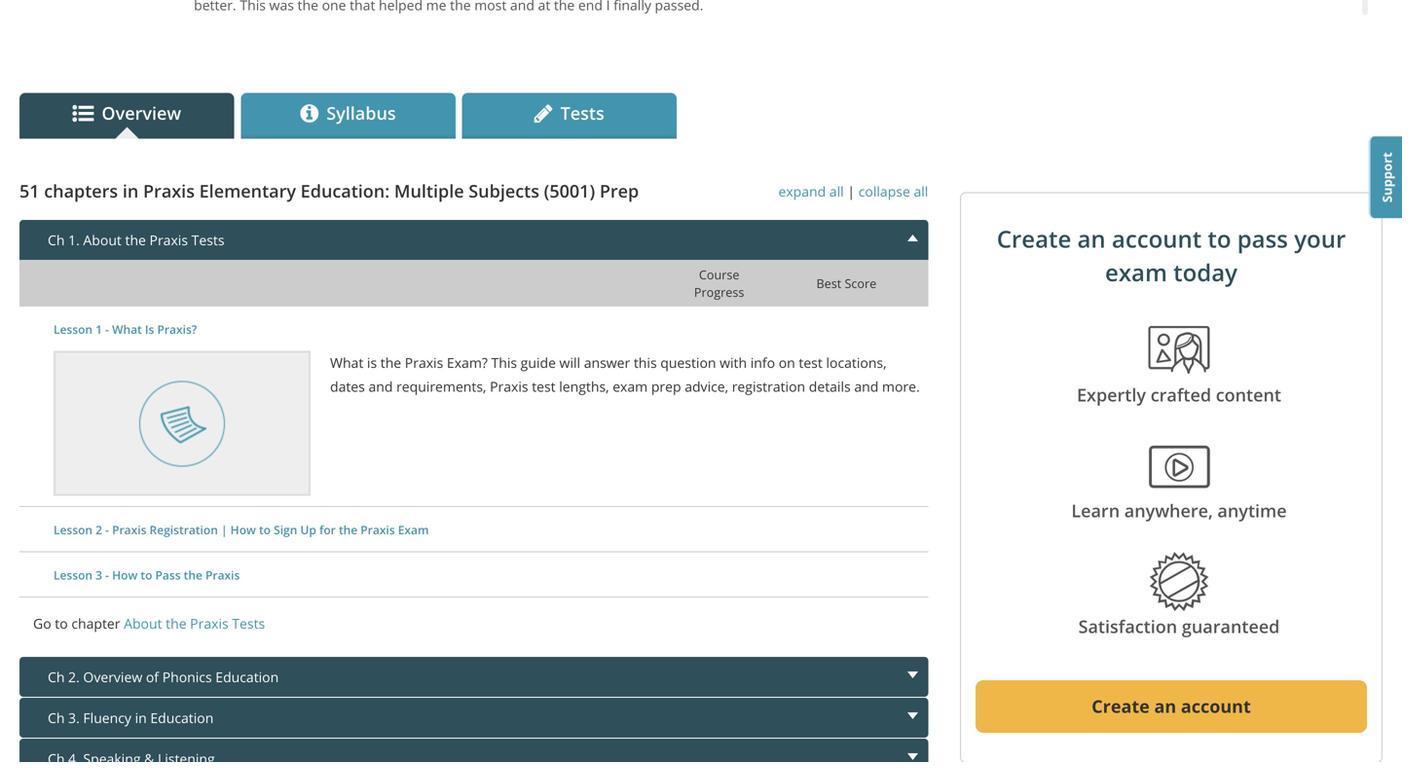 Task type: locate. For each thing, give the bounding box(es) containing it.
51 chapters in praxis elementary education: multiple subjects (5001) prep
[[19, 179, 639, 203]]

0 horizontal spatial education
[[150, 709, 214, 727]]

expertly
[[1077, 383, 1146, 407]]

1 vertical spatial create
[[1092, 695, 1150, 719]]

guaranteed
[[1182, 615, 1280, 639]]

0 horizontal spatial |
[[221, 522, 227, 538]]

1 vertical spatial exam
[[613, 377, 648, 396]]

3 - from the top
[[105, 567, 109, 583]]

2 vertical spatial ch
[[48, 709, 65, 727]]

0 vertical spatial lesson
[[54, 321, 93, 337]]

praxis up praxis?
[[150, 231, 188, 249]]

1 horizontal spatial tests
[[232, 615, 265, 633]]

how left sign
[[231, 522, 256, 538]]

chapters
[[44, 179, 118, 203]]

learn
[[1072, 499, 1120, 523]]

in right fluency
[[135, 709, 147, 727]]

anytime
[[1218, 499, 1287, 523]]

this
[[634, 354, 657, 372]]

chapter
[[71, 615, 120, 633]]

1 vertical spatial account
[[1181, 695, 1251, 719]]

ch 1. about the praxis tests
[[48, 231, 225, 249]]

info sign image
[[300, 103, 319, 124]]

1 lesson from the top
[[54, 321, 93, 337]]

how
[[231, 522, 256, 538], [112, 567, 138, 583]]

0 horizontal spatial and
[[369, 377, 393, 396]]

1 vertical spatial -
[[105, 522, 109, 538]]

go to chapter about the praxis tests
[[33, 615, 265, 633]]

support link
[[1369, 137, 1402, 218]]

|
[[848, 182, 855, 201], [221, 522, 227, 538]]

an
[[1078, 223, 1106, 255], [1154, 695, 1177, 719]]

in up ch 1. about the praxis tests
[[123, 179, 139, 203]]

praxis down this
[[490, 377, 528, 396]]

will
[[560, 354, 581, 372]]

is
[[145, 321, 154, 337]]

create an account link
[[976, 681, 1367, 733]]

exam down this
[[613, 377, 648, 396]]

1 horizontal spatial create
[[1092, 695, 1150, 719]]

dates
[[330, 377, 365, 396]]

subjects
[[469, 179, 540, 203]]

0 vertical spatial what
[[112, 321, 142, 337]]

1 horizontal spatial exam
[[1105, 257, 1168, 288]]

an inside create an account to pass your exam today
[[1078, 223, 1106, 255]]

and down locations,
[[854, 377, 879, 396]]

create inside create an account link
[[1092, 695, 1150, 719]]

1 horizontal spatial what
[[330, 354, 364, 372]]

education right phonics
[[215, 668, 279, 687]]

overview
[[83, 668, 142, 687]]

1 - from the top
[[105, 321, 109, 337]]

an for create an account
[[1154, 695, 1177, 719]]

account for create an account to pass your exam today
[[1112, 223, 1202, 255]]

ch
[[48, 231, 65, 249], [48, 668, 65, 687], [48, 709, 65, 727]]

what up dates
[[330, 354, 364, 372]]

progress
[[694, 284, 744, 300]]

and
[[369, 377, 393, 396], [854, 377, 879, 396]]

is
[[367, 354, 377, 372]]

0 vertical spatial how
[[231, 522, 256, 538]]

exam left today
[[1105, 257, 1168, 288]]

tests down elementary
[[192, 231, 225, 249]]

account up today
[[1112, 223, 1202, 255]]

1 vertical spatial what
[[330, 354, 364, 372]]

account
[[1112, 223, 1202, 255], [1181, 695, 1251, 719]]

in
[[123, 179, 139, 203], [135, 709, 147, 727]]

exam inside create an account to pass your exam today
[[1105, 257, 1168, 288]]

the
[[125, 231, 146, 249], [381, 354, 401, 372], [339, 522, 358, 538], [184, 567, 202, 583], [166, 615, 187, 633]]

support
[[1379, 152, 1396, 203]]

to up today
[[1208, 223, 1231, 255]]

ch 2. overview of phonics education
[[48, 668, 279, 687]]

course progress
[[694, 266, 744, 300]]

best score
[[817, 275, 877, 292]]

test down guide
[[532, 377, 556, 396]]

1 and from the left
[[369, 377, 393, 396]]

0 vertical spatial in
[[123, 179, 139, 203]]

question
[[661, 354, 716, 372]]

an for create an account to pass your exam today
[[1078, 223, 1106, 255]]

test
[[799, 354, 823, 372], [532, 377, 556, 396]]

tests down lesson 2 - praxis registration | how to sign up for the praxis exam link
[[232, 615, 265, 633]]

1 vertical spatial lesson
[[54, 522, 93, 538]]

-
[[105, 321, 109, 337], [105, 522, 109, 538], [105, 567, 109, 583]]

prep
[[651, 377, 681, 396]]

about right 1.
[[83, 231, 122, 249]]

praxis up phonics
[[190, 615, 229, 633]]

exam
[[1105, 257, 1168, 288], [613, 377, 648, 396]]

what is praxis? image
[[54, 351, 311, 496]]

to left pass
[[141, 567, 152, 583]]

locations,
[[826, 354, 887, 372]]

1 vertical spatial ch
[[48, 668, 65, 687]]

account inside create an account to pass your exam today
[[1112, 223, 1202, 255]]

lesson left 1
[[54, 321, 93, 337]]

expand all link
[[779, 182, 848, 201]]

about right chapter
[[124, 615, 162, 633]]

0 vertical spatial create
[[997, 223, 1072, 255]]

exam inside what is the praxis exam? this guide will answer this question with info on test locations, dates and requirements, praxis test lengths, exam prep advice, registration details and more.
[[613, 377, 648, 396]]

go
[[33, 615, 51, 633]]

on
[[779, 354, 795, 372]]

praxis?
[[157, 321, 197, 337]]

how right 3
[[112, 567, 138, 583]]

0 horizontal spatial tests
[[192, 231, 225, 249]]

best
[[817, 275, 842, 292]]

account down guaranteed
[[1181, 695, 1251, 719]]

account inside create an account link
[[1181, 695, 1251, 719]]

0 horizontal spatial create
[[997, 223, 1072, 255]]

with
[[720, 354, 747, 372]]

info
[[751, 354, 775, 372]]

guide
[[521, 354, 556, 372]]

1 horizontal spatial all
[[914, 182, 928, 201]]

and down is
[[369, 377, 393, 396]]

0 vertical spatial tests
[[192, 231, 225, 249]]

praxis right 2
[[112, 522, 146, 538]]

2 - from the top
[[105, 522, 109, 538]]

what inside what is the praxis exam? this guide will answer this question with info on test locations, dates and requirements, praxis test lengths, exam prep advice, registration details and more.
[[330, 354, 364, 372]]

1 vertical spatial |
[[221, 522, 227, 538]]

0 vertical spatial about
[[83, 231, 122, 249]]

2 vertical spatial lesson
[[54, 567, 93, 583]]

0 horizontal spatial exam
[[613, 377, 648, 396]]

to right go
[[55, 615, 68, 633]]

collapse all link
[[859, 182, 928, 201]]

requirements,
[[396, 377, 486, 396]]

| right registration
[[221, 522, 227, 538]]

ch for ch 3. fluency in education
[[48, 709, 65, 727]]

crafted
[[1151, 383, 1212, 407]]

satisfaction guaranteed
[[1079, 615, 1280, 639]]

the right is
[[381, 354, 401, 372]]

- right 2
[[105, 522, 109, 538]]

1 all from the left
[[830, 182, 844, 201]]

0 vertical spatial ch
[[48, 231, 65, 249]]

1 horizontal spatial about
[[124, 615, 162, 633]]

tests
[[192, 231, 225, 249], [232, 615, 265, 633]]

3 ch from the top
[[48, 709, 65, 727]]

exam
[[398, 522, 429, 538]]

exam?
[[447, 354, 488, 372]]

ch left 2.
[[48, 668, 65, 687]]

0 horizontal spatial test
[[532, 377, 556, 396]]

all right collapse at top right
[[914, 182, 928, 201]]

- right 1
[[105, 321, 109, 337]]

create
[[997, 223, 1072, 255], [1092, 695, 1150, 719]]

test right on
[[799, 354, 823, 372]]

the down pass
[[166, 615, 187, 633]]

0 vertical spatial exam
[[1105, 257, 1168, 288]]

0 vertical spatial -
[[105, 321, 109, 337]]

0 horizontal spatial all
[[830, 182, 844, 201]]

0 horizontal spatial what
[[112, 321, 142, 337]]

1 horizontal spatial |
[[848, 182, 855, 201]]

1 horizontal spatial and
[[854, 377, 879, 396]]

lesson left 2
[[54, 522, 93, 538]]

- right 3
[[105, 567, 109, 583]]

0 horizontal spatial an
[[1078, 223, 1106, 255]]

what left is
[[112, 321, 142, 337]]

1 horizontal spatial an
[[1154, 695, 1177, 719]]

| left collapse at top right
[[848, 182, 855, 201]]

0 vertical spatial an
[[1078, 223, 1106, 255]]

expertly crafted content
[[1077, 383, 1282, 407]]

education
[[215, 668, 279, 687], [150, 709, 214, 727]]

3 lesson from the top
[[54, 567, 93, 583]]

0 vertical spatial education
[[215, 668, 279, 687]]

anywhere,
[[1125, 499, 1213, 523]]

lesson left 3
[[54, 567, 93, 583]]

2 ch from the top
[[48, 668, 65, 687]]

about
[[83, 231, 122, 249], [124, 615, 162, 633]]

2.
[[68, 668, 80, 687]]

1 vertical spatial how
[[112, 567, 138, 583]]

pencil image
[[534, 103, 553, 124]]

what
[[112, 321, 142, 337], [330, 354, 364, 372]]

1 ch from the top
[[48, 231, 65, 249]]

2
[[96, 522, 102, 538]]

(5001)
[[544, 179, 595, 203]]

0 vertical spatial test
[[799, 354, 823, 372]]

2 lesson from the top
[[54, 522, 93, 538]]

1 vertical spatial an
[[1154, 695, 1177, 719]]

education down phonics
[[150, 709, 214, 727]]

ch left 3.
[[48, 709, 65, 727]]

to
[[1208, 223, 1231, 255], [259, 522, 271, 538], [141, 567, 152, 583], [55, 615, 68, 633]]

expand all | collapse all
[[779, 182, 928, 201]]

2 vertical spatial -
[[105, 567, 109, 583]]

create inside create an account to pass your exam today
[[997, 223, 1072, 255]]

learn anywhere, anytime
[[1072, 499, 1287, 523]]

all right expand
[[830, 182, 844, 201]]

0 vertical spatial account
[[1112, 223, 1202, 255]]

lesson
[[54, 321, 93, 337], [54, 522, 93, 538], [54, 567, 93, 583]]

praxis
[[143, 179, 195, 203], [150, 231, 188, 249], [405, 354, 443, 372], [490, 377, 528, 396], [112, 522, 146, 538], [361, 522, 395, 538], [206, 567, 240, 583], [190, 615, 229, 633]]

praxis left exam
[[361, 522, 395, 538]]

2 all from the left
[[914, 182, 928, 201]]

praxis up ch 1. about the praxis tests
[[143, 179, 195, 203]]

ch left 1.
[[48, 231, 65, 249]]

1 horizontal spatial how
[[231, 522, 256, 538]]



Task type: describe. For each thing, give the bounding box(es) containing it.
3.
[[68, 709, 80, 727]]

score
[[845, 275, 877, 292]]

your
[[1294, 223, 1346, 255]]

the right pass
[[184, 567, 202, 583]]

0 horizontal spatial about
[[83, 231, 122, 249]]

create an account
[[1092, 695, 1251, 719]]

list ul image
[[72, 103, 94, 124]]

create an account to pass your exam today
[[997, 223, 1346, 288]]

the right the for
[[339, 522, 358, 538]]

phonics
[[162, 668, 212, 687]]

answer
[[584, 354, 630, 372]]

create for create an account
[[1092, 695, 1150, 719]]

praxis down lesson 2 - praxis registration | how to sign up for the praxis exam link
[[206, 567, 240, 583]]

this
[[491, 354, 517, 372]]

3
[[96, 567, 102, 583]]

lesson 1 - what is praxis?
[[54, 321, 197, 337]]

1 vertical spatial in
[[135, 709, 147, 727]]

fluency
[[83, 709, 131, 727]]

1 vertical spatial tests
[[232, 615, 265, 633]]

51
[[19, 179, 39, 203]]

to inside create an account to pass your exam today
[[1208, 223, 1231, 255]]

registration
[[150, 522, 218, 538]]

1 vertical spatial about
[[124, 615, 162, 633]]

lesson 2 - praxis registration | how to sign up for the praxis exam
[[54, 522, 429, 538]]

content
[[1216, 383, 1282, 407]]

satisfaction
[[1079, 615, 1178, 639]]

1 vertical spatial education
[[150, 709, 214, 727]]

the inside what is the praxis exam? this guide will answer this question with info on test locations, dates and requirements, praxis test lengths, exam prep advice, registration details and more.
[[381, 354, 401, 372]]

lesson 3 - how to pass the praxis link
[[54, 567, 240, 583]]

lesson for lesson 3 - how to pass the praxis
[[54, 567, 93, 583]]

1 vertical spatial test
[[532, 377, 556, 396]]

ch 3. fluency in education
[[48, 709, 214, 727]]

0 vertical spatial |
[[848, 182, 855, 201]]

- for how
[[105, 567, 109, 583]]

- for what
[[105, 321, 109, 337]]

more.
[[882, 377, 920, 396]]

2 and from the left
[[854, 377, 879, 396]]

create for create an account to pass your exam today
[[997, 223, 1072, 255]]

sign
[[274, 522, 297, 538]]

- for praxis
[[105, 522, 109, 538]]

0 horizontal spatial how
[[112, 567, 138, 583]]

education:
[[301, 179, 390, 203]]

collapse
[[859, 182, 910, 201]]

1 horizontal spatial test
[[799, 354, 823, 372]]

multiple
[[394, 179, 464, 203]]

1
[[96, 321, 102, 337]]

what is the praxis exam? this guide will answer this question with info on test locations, dates and requirements, praxis test lengths, exam prep advice, registration details and more.
[[330, 354, 920, 396]]

lesson for lesson 1 - what is praxis?
[[54, 321, 93, 337]]

lengths,
[[559, 377, 609, 396]]

details
[[809, 377, 851, 396]]

today
[[1174, 257, 1238, 288]]

elementary
[[199, 179, 296, 203]]

1 horizontal spatial education
[[215, 668, 279, 687]]

pass
[[155, 567, 181, 583]]

lesson 3 - how to pass the praxis
[[54, 567, 240, 583]]

account for create an account
[[1181, 695, 1251, 719]]

of
[[146, 668, 159, 687]]

course
[[699, 266, 740, 283]]

pass
[[1238, 223, 1288, 255]]

lesson 1 - what is praxis? link
[[54, 321, 197, 337]]

ch for ch 1. about the praxis tests
[[48, 231, 65, 249]]

the right 1.
[[125, 231, 146, 249]]

praxis up "requirements," on the left
[[405, 354, 443, 372]]

expand
[[779, 182, 826, 201]]

about the praxis tests link
[[124, 615, 265, 633]]

prep
[[600, 179, 639, 203]]

for
[[319, 522, 336, 538]]

advice,
[[685, 377, 729, 396]]

lesson for lesson 2 - praxis registration | how to sign up for the praxis exam
[[54, 522, 93, 538]]

1.
[[68, 231, 80, 249]]

lesson 2 - praxis registration | how to sign up for the praxis exam link
[[54, 522, 429, 538]]

up
[[300, 522, 316, 538]]

ch for ch 2. overview of phonics education
[[48, 668, 65, 687]]

to left sign
[[259, 522, 271, 538]]

registration
[[732, 377, 806, 396]]



Task type: vqa. For each thing, say whether or not it's contained in the screenshot.
quizzes
no



